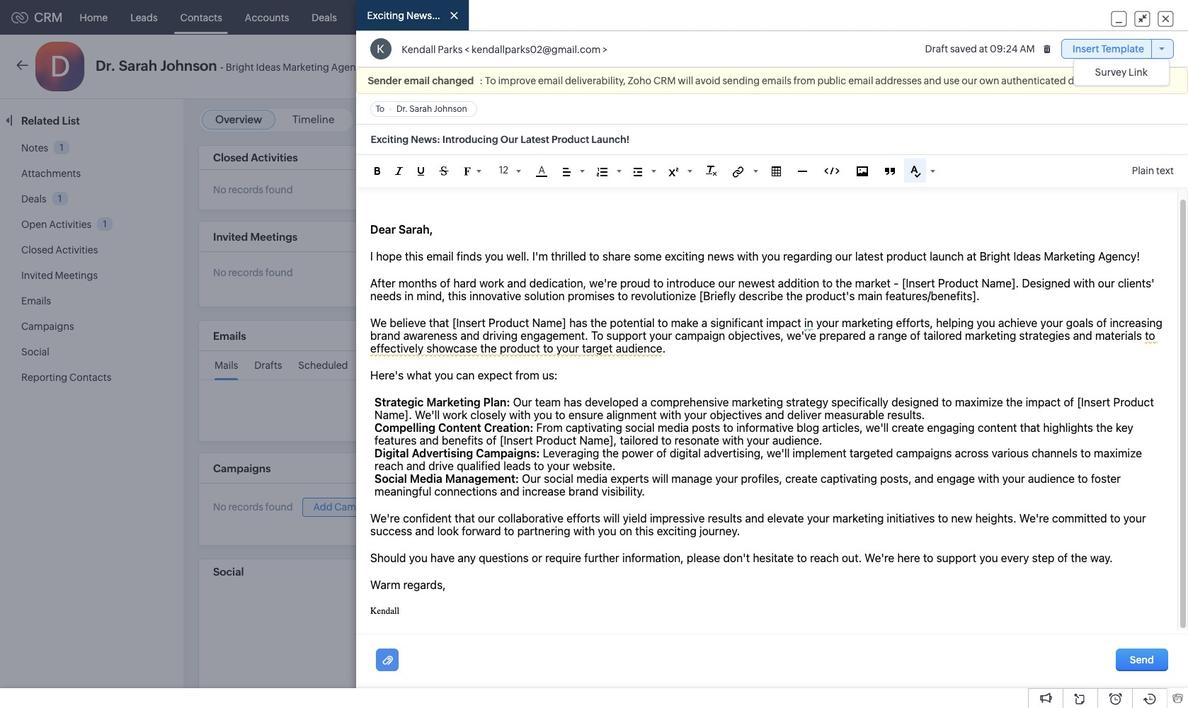 Task type: describe. For each thing, give the bounding box(es) containing it.
spell check image
[[911, 166, 921, 178]]

1 vertical spatial contacts
[[69, 372, 111, 383]]

dr. for dr. sarah johnson - bright ideas marketing agency
[[96, 57, 116, 74]]

while
[[1119, 118, 1142, 129]]

timeline
[[292, 113, 335, 125]]

1 horizontal spatial deals
[[312, 12, 337, 23]]

add campaigns link
[[302, 498, 399, 517]]

plain text
[[1132, 165, 1174, 177]]

sender
[[368, 75, 402, 87]]

emails
[[762, 75, 792, 87]]

Subject text field
[[357, 125, 1188, 155]]

insert
[[1073, 43, 1100, 55]]

our
[[962, 75, 978, 87]]

a
[[1112, 118, 1117, 129]]

09:24
[[990, 43, 1018, 55]]

last update : a while ago
[[1054, 118, 1160, 129]]

a
[[539, 165, 545, 176]]

johnson for dr. sarah johnson - bright ideas marketing agency
[[160, 57, 217, 74]]

more
[[1137, 75, 1160, 87]]

scheduled
[[298, 360, 348, 371]]

documents link
[[641, 0, 717, 34]]

am
[[1020, 43, 1035, 55]]

1 horizontal spatial meetings
[[250, 231, 298, 243]]

survey link
[[1095, 67, 1148, 78]]

agency
[[331, 62, 367, 73]]

-
[[220, 61, 224, 73]]

timeline link
[[292, 113, 335, 125]]

home
[[80, 12, 108, 23]]

2 vertical spatial meetings
[[55, 270, 98, 281]]

text
[[1157, 165, 1174, 177]]

home link
[[68, 0, 119, 34]]

edit
[[1092, 61, 1110, 72]]

sending
[[723, 75, 760, 87]]

activities for the open activities link
[[49, 219, 92, 230]]

bright ideas marketing agency link
[[226, 62, 367, 74]]

1 for notes
[[60, 142, 64, 153]]

accounts
[[245, 12, 289, 23]]

0 vertical spatial closed activities
[[213, 152, 298, 164]]

authenticated
[[1002, 75, 1066, 87]]

add campaigns
[[313, 501, 387, 513]]

public
[[818, 75, 847, 87]]

overview
[[215, 113, 262, 125]]

12 link
[[497, 162, 522, 178]]

will
[[678, 75, 693, 87]]

dr. sarah johnson
[[397, 104, 467, 114]]

send button
[[1116, 649, 1169, 672]]

bright
[[226, 62, 254, 73]]

0 horizontal spatial deals link
[[21, 193, 46, 205]]

learn
[[1109, 75, 1135, 87]]

1 vertical spatial invited
[[21, 270, 53, 281]]

last
[[1054, 118, 1072, 129]]

reporting contacts link
[[21, 372, 111, 383]]

use
[[944, 75, 960, 87]]

contacts link
[[169, 0, 234, 34]]

edit button
[[1077, 55, 1125, 78]]

reporting
[[21, 372, 67, 383]]

reports
[[518, 12, 554, 23]]

addresses
[[876, 75, 922, 87]]

crm link
[[11, 10, 63, 25]]

insert template
[[1073, 43, 1144, 55]]

12
[[499, 165, 509, 176]]

documents
[[652, 12, 706, 23]]

email for send email
[[1032, 61, 1057, 72]]

a link
[[536, 165, 547, 177]]

learn more link
[[1109, 75, 1160, 87]]

1 email from the left
[[404, 75, 430, 87]]

0 horizontal spatial closed
[[21, 244, 54, 256]]

dr. for dr. sarah johnson
[[397, 104, 408, 114]]

indent image
[[634, 168, 642, 176]]

1 horizontal spatial invited meetings
[[213, 231, 298, 243]]

send for send email
[[1005, 61, 1030, 72]]

calls
[[473, 12, 495, 23]]

drafts
[[254, 360, 282, 371]]

mails
[[215, 360, 238, 371]]

3 email from the left
[[849, 75, 874, 87]]

1 vertical spatial to
[[376, 104, 385, 114]]

saved
[[950, 43, 977, 55]]

1 horizontal spatial invited
[[213, 231, 248, 243]]

projects link
[[717, 0, 777, 34]]

draft
[[925, 43, 948, 55]]

leads link
[[119, 0, 169, 34]]

survey
[[1095, 67, 1127, 78]]

compose email
[[1065, 331, 1137, 342]]

avoid
[[696, 75, 721, 87]]

draft saved at 09:24 am
[[925, 43, 1035, 55]]

ago
[[1144, 118, 1160, 129]]

changed
[[432, 75, 474, 87]]



Task type: vqa. For each thing, say whether or not it's contained in the screenshot.
tree
no



Task type: locate. For each thing, give the bounding box(es) containing it.
contacts right reporting
[[69, 372, 111, 383]]

1 horizontal spatial closed
[[213, 152, 249, 164]]

0 vertical spatial sarah
[[119, 57, 157, 74]]

social link
[[21, 346, 49, 358]]

campaigns
[[577, 12, 629, 23], [21, 321, 74, 332], [213, 462, 271, 474], [335, 501, 387, 513]]

1 horizontal spatial crm
[[654, 75, 676, 87]]

list image
[[597, 168, 608, 176]]

notes link
[[21, 142, 48, 154]]

invited
[[213, 231, 248, 243], [21, 270, 53, 281]]

sarah for dr. sarah johnson
[[410, 104, 432, 114]]

reports link
[[507, 0, 565, 34]]

0 horizontal spatial social
[[21, 346, 49, 358]]

1 horizontal spatial email
[[1112, 331, 1137, 342]]

email right public
[[849, 75, 874, 87]]

1 horizontal spatial to
[[485, 75, 496, 87]]

links image
[[733, 166, 744, 178]]

1 right notes link
[[60, 142, 64, 153]]

deals up "open"
[[21, 193, 46, 205]]

sarah down changed
[[410, 104, 432, 114]]

list
[[62, 115, 80, 127]]

1 vertical spatial dr.
[[397, 104, 408, 114]]

1
[[60, 142, 64, 153], [58, 193, 62, 204], [103, 219, 107, 229]]

0 vertical spatial crm
[[34, 10, 63, 25]]

1 vertical spatial meetings
[[250, 231, 298, 243]]

sarah down leads link
[[119, 57, 157, 74]]

activities down the overview link
[[251, 152, 298, 164]]

projects
[[728, 12, 766, 23]]

1 vertical spatial :
[[1107, 118, 1110, 129]]

0 horizontal spatial email
[[404, 75, 430, 87]]

1 horizontal spatial deals link
[[301, 0, 348, 34]]

compose
[[1065, 331, 1110, 342]]

1 horizontal spatial campaigns link
[[565, 0, 641, 34]]

script image
[[669, 168, 678, 176]]

0 vertical spatial dr.
[[96, 57, 116, 74]]

1 vertical spatial emails
[[213, 330, 246, 342]]

email up authenticated
[[1032, 61, 1057, 72]]

email inside send email button
[[1032, 61, 1057, 72]]

0 vertical spatial send
[[1005, 61, 1030, 72]]

no
[[213, 184, 226, 196], [213, 267, 226, 279], [641, 398, 654, 409], [213, 502, 226, 513]]

0 vertical spatial closed
[[213, 152, 249, 164]]

zoho
[[628, 75, 652, 87]]

1 horizontal spatial social
[[213, 566, 244, 578]]

activities
[[251, 152, 298, 164], [49, 219, 92, 230], [56, 244, 98, 256]]

link
[[1129, 67, 1148, 78]]

emails up mails
[[213, 330, 246, 342]]

0 vertical spatial email
[[1032, 61, 1057, 72]]

1 horizontal spatial emails
[[213, 330, 246, 342]]

contacts up the -
[[180, 12, 222, 23]]

activities for closed activities link
[[56, 244, 98, 256]]

deals left tasks link
[[312, 12, 337, 23]]

2 vertical spatial activities
[[56, 244, 98, 256]]

attachments link
[[21, 168, 81, 179]]

email
[[404, 75, 430, 87], [538, 75, 563, 87], [849, 75, 874, 87]]

social
[[21, 346, 49, 358], [213, 566, 244, 578]]

ideas
[[256, 62, 281, 73]]

email right the compose
[[1112, 331, 1137, 342]]

deliverability,
[[565, 75, 626, 87]]

and
[[924, 75, 942, 87]]

improve
[[498, 75, 536, 87]]

johnson
[[160, 57, 217, 74], [434, 104, 467, 114]]

accounts link
[[234, 0, 301, 34]]

template
[[1102, 43, 1144, 55]]

emails link
[[21, 295, 51, 307]]

upgrade
[[903, 18, 943, 28]]

johnson left the -
[[160, 57, 217, 74]]

1 vertical spatial campaigns link
[[21, 321, 74, 332]]

plain
[[1132, 165, 1155, 177]]

0 horizontal spatial sarah
[[119, 57, 157, 74]]

1 vertical spatial closed activities
[[21, 244, 98, 256]]

crm right logo
[[34, 10, 63, 25]]

closed activities link
[[21, 244, 98, 256]]

2 horizontal spatial meetings
[[407, 12, 450, 23]]

0 vertical spatial deals
[[312, 12, 337, 23]]

0 horizontal spatial invited
[[21, 270, 53, 281]]

d
[[50, 50, 70, 83]]

0 vertical spatial contacts
[[180, 12, 222, 23]]

1 for open activities
[[103, 219, 107, 229]]

send email button
[[991, 55, 1071, 78]]

0 horizontal spatial emails
[[21, 295, 51, 307]]

1 vertical spatial crm
[[654, 75, 676, 87]]

emails
[[21, 295, 51, 307], [213, 330, 246, 342]]

tasks
[[360, 12, 385, 23]]

1 vertical spatial closed
[[21, 244, 54, 256]]

0 vertical spatial to
[[485, 75, 496, 87]]

1 vertical spatial email
[[1112, 331, 1137, 342]]

closed down the overview link
[[213, 152, 249, 164]]

1 for deals
[[58, 193, 62, 204]]

0 vertical spatial meetings
[[407, 12, 450, 23]]

send inside send email button
[[1005, 61, 1030, 72]]

0 horizontal spatial dr.
[[96, 57, 116, 74]]

open
[[21, 219, 47, 230]]

send inside send button
[[1130, 655, 1154, 666]]

send for send
[[1130, 655, 1154, 666]]

sarah
[[119, 57, 157, 74], [410, 104, 432, 114]]

sarah for dr. sarah johnson - bright ideas marketing agency
[[119, 57, 157, 74]]

1 horizontal spatial :
[[1107, 118, 1110, 129]]

closed down "open"
[[21, 244, 54, 256]]

0 horizontal spatial deals
[[21, 193, 46, 205]]

to left improve
[[485, 75, 496, 87]]

closed activities up the invited meetings link
[[21, 244, 98, 256]]

1 up the open activities link
[[58, 193, 62, 204]]

tasks link
[[348, 0, 396, 34]]

2 vertical spatial 1
[[103, 219, 107, 229]]

insert template button
[[1061, 39, 1174, 59]]

0 horizontal spatial email
[[1032, 61, 1057, 72]]

meetings
[[407, 12, 450, 23], [250, 231, 298, 243], [55, 270, 98, 281]]

invited meetings
[[213, 231, 298, 243], [21, 270, 98, 281]]

0 horizontal spatial to
[[376, 104, 385, 114]]

0 vertical spatial activities
[[251, 152, 298, 164]]

1 horizontal spatial sarah
[[410, 104, 432, 114]]

2 email from the left
[[538, 75, 563, 87]]

0 vertical spatial johnson
[[160, 57, 217, 74]]

dr. sarah johnson - bright ideas marketing agency
[[96, 57, 367, 74]]

0 horizontal spatial contacts
[[69, 372, 111, 383]]

0 vertical spatial emails
[[21, 295, 51, 307]]

overview link
[[215, 113, 262, 125]]

logo image
[[11, 12, 28, 23]]

dr. down sender
[[397, 104, 408, 114]]

1 vertical spatial invited meetings
[[21, 270, 98, 281]]

email up "dr. sarah johnson"
[[404, 75, 430, 87]]

from
[[794, 75, 816, 87]]

crm left will
[[654, 75, 676, 87]]

1 horizontal spatial dr.
[[397, 104, 408, 114]]

alignment image
[[563, 168, 571, 176]]

2 horizontal spatial email
[[849, 75, 874, 87]]

calls link
[[462, 0, 507, 34]]

0 vertical spatial :
[[480, 75, 483, 87]]

0 vertical spatial invited meetings
[[213, 231, 298, 243]]

activities up the invited meetings link
[[56, 244, 98, 256]]

0 horizontal spatial closed activities
[[21, 244, 98, 256]]

own
[[980, 75, 1000, 87]]

: right changed
[[480, 75, 483, 87]]

1 right the open activities link
[[103, 219, 107, 229]]

meetings link
[[396, 0, 462, 34]]

reporting contacts
[[21, 372, 111, 383]]

: left a
[[1107, 118, 1110, 129]]

leads
[[130, 12, 158, 23]]

deals link left tasks
[[301, 0, 348, 34]]

0 vertical spatial campaigns link
[[565, 0, 641, 34]]

campaigns link up deliverability,
[[565, 0, 641, 34]]

crm
[[34, 10, 63, 25], [654, 75, 676, 87]]

activities up closed activities link
[[49, 219, 92, 230]]

0 vertical spatial 1
[[60, 142, 64, 153]]

domain.
[[1068, 75, 1107, 87]]

marketing
[[283, 62, 329, 73]]

deals link up "open"
[[21, 193, 46, 205]]

0 vertical spatial invited
[[213, 231, 248, 243]]

1 vertical spatial 1
[[58, 193, 62, 204]]

open activities link
[[21, 219, 92, 230]]

1 vertical spatial social
[[213, 566, 244, 578]]

related list
[[21, 115, 82, 127]]

1 vertical spatial sarah
[[410, 104, 432, 114]]

1 horizontal spatial send
[[1130, 655, 1154, 666]]

johnson for dr. sarah johnson
[[434, 104, 467, 114]]

sender email changed : to improve email deliverability, zoho crm will avoid sending emails from public email addresses and use our own authenticated domain. learn more
[[368, 75, 1160, 87]]

0 horizontal spatial crm
[[34, 10, 63, 25]]

dr. right d
[[96, 57, 116, 74]]

0 horizontal spatial campaigns link
[[21, 321, 74, 332]]

contacts
[[180, 12, 222, 23], [69, 372, 111, 383]]

0 vertical spatial social
[[21, 346, 49, 358]]

email for compose email
[[1112, 331, 1137, 342]]

add
[[313, 501, 333, 513]]

to
[[485, 75, 496, 87], [376, 104, 385, 114]]

related
[[21, 115, 60, 127]]

attachments
[[21, 168, 81, 179]]

1 horizontal spatial contacts
[[180, 12, 222, 23]]

0 horizontal spatial invited meetings
[[21, 270, 98, 281]]

1 horizontal spatial email
[[538, 75, 563, 87]]

campaigns link down emails link at left
[[21, 321, 74, 332]]

closed activities down the overview link
[[213, 152, 298, 164]]

notes
[[21, 142, 48, 154]]

emails down the invited meetings link
[[21, 295, 51, 307]]

1 vertical spatial deals
[[21, 193, 46, 205]]

johnson down changed
[[434, 104, 467, 114]]

found
[[265, 184, 293, 196], [265, 267, 293, 279], [693, 398, 721, 409], [265, 502, 293, 513]]

1 horizontal spatial closed activities
[[213, 152, 298, 164]]

1 vertical spatial deals link
[[21, 193, 46, 205]]

1 vertical spatial johnson
[[434, 104, 467, 114]]

0 vertical spatial deals link
[[301, 0, 348, 34]]

0 horizontal spatial :
[[480, 75, 483, 87]]

0 horizontal spatial johnson
[[160, 57, 217, 74]]

send email
[[1005, 61, 1057, 72]]

open activities
[[21, 219, 92, 230]]

email right improve
[[538, 75, 563, 87]]

update
[[1074, 118, 1105, 129]]

1 vertical spatial send
[[1130, 655, 1154, 666]]

to down sender
[[376, 104, 385, 114]]

1 horizontal spatial johnson
[[434, 104, 467, 114]]

at
[[979, 43, 988, 55]]

0 horizontal spatial send
[[1005, 61, 1030, 72]]

contacts inside contacts "link"
[[180, 12, 222, 23]]

0 horizontal spatial meetings
[[55, 270, 98, 281]]

1 vertical spatial activities
[[49, 219, 92, 230]]



